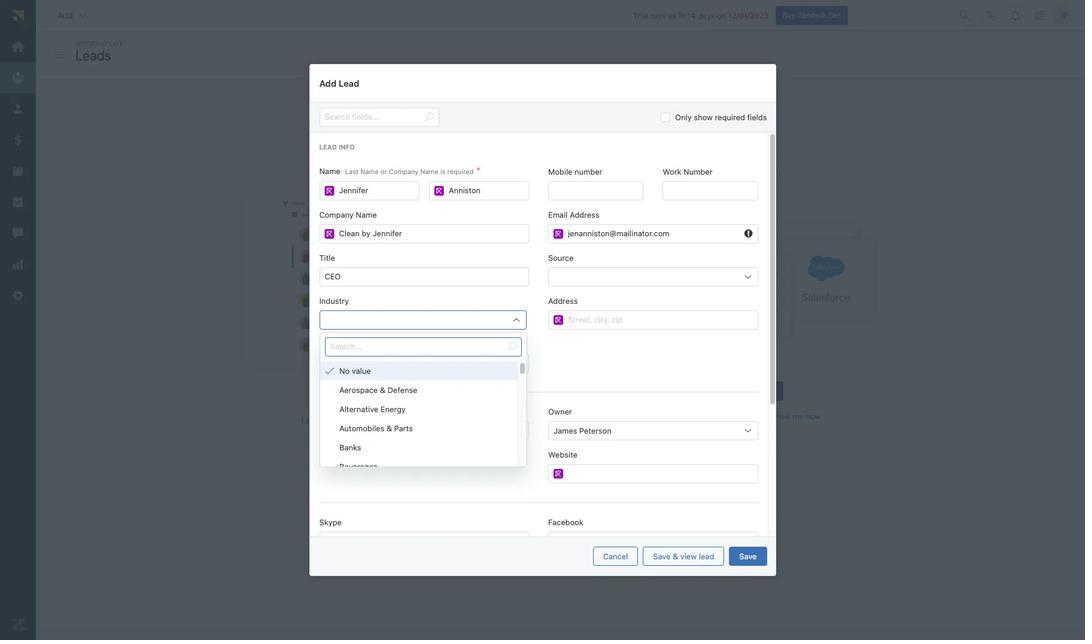 Task type: locate. For each thing, give the bounding box(es) containing it.
0 vertical spatial with
[[445, 129, 460, 139]]

search image
[[960, 11, 970, 20], [424, 113, 434, 122], [507, 342, 517, 352]]

company inside name last name or company name is required
[[389, 168, 418, 175]]

& left defense
[[380, 385, 385, 395]]

0 horizontal spatial search image
[[424, 113, 434, 122]]

leads inside create targeted lead lists with access to over 20 million businesses and 395 million prospect records. or import the leads you're already working on. learn about
[[468, 142, 487, 152]]

Skype field
[[325, 533, 524, 551]]

on.
[[573, 142, 584, 152]]

add
[[679, 412, 693, 421]]

alternative
[[339, 405, 378, 414]]

2 vertical spatial &
[[673, 552, 678, 561]]

leads
[[582, 102, 618, 120], [468, 142, 487, 152], [754, 386, 773, 396], [385, 390, 404, 400], [713, 412, 732, 421], [391, 416, 410, 425]]

0 horizontal spatial with
[[413, 416, 428, 425]]

owner
[[548, 407, 572, 416]]

2 vertical spatial search image
[[507, 342, 517, 352]]

1 vertical spatial required
[[447, 168, 474, 175]]

required inside name last name or company name is required
[[447, 168, 474, 175]]

1 vertical spatial the
[[758, 129, 769, 139]]

work number
[[663, 167, 713, 176]]

name left last
[[319, 166, 340, 176]]

reach fill image for company
[[325, 229, 334, 239]]

number
[[684, 167, 713, 176]]

1 reach fill image from the left
[[325, 229, 334, 239]]

the down the fields
[[758, 129, 769, 139]]

0 vertical spatial company
[[389, 168, 418, 175]]

aerospace & defense
[[339, 385, 417, 395]]

0 horizontal spatial about
[[324, 416, 345, 425]]

1 vertical spatial learn
[[302, 416, 322, 425]]

company up title
[[319, 210, 354, 220]]

0 horizontal spatial add
[[57, 10, 73, 20]]

lead up search fields... field
[[339, 78, 359, 89]]

2 save from the left
[[739, 552, 757, 561]]

1 vertical spatial about
[[324, 416, 345, 425]]

new down the alternative energy
[[374, 416, 389, 425]]

1 vertical spatial add
[[319, 78, 336, 89]]

1 horizontal spatial lead
[[699, 552, 714, 561]]

1 horizontal spatial &
[[387, 424, 392, 433]]

in
[[679, 11, 685, 20], [542, 102, 554, 120]]

1 horizontal spatial company
[[389, 168, 418, 175]]

First Name field
[[339, 182, 414, 200]]

find new leads button
[[340, 386, 414, 405]]

company right or
[[389, 168, 418, 175]]

2 horizontal spatial search image
[[960, 11, 970, 20]]

manually.
[[734, 412, 768, 421]]

add inside 'button'
[[57, 10, 73, 20]]

work
[[663, 167, 681, 176]]

source
[[548, 253, 574, 263]]

reach fill image down email
[[554, 229, 563, 239]]

0 horizontal spatial company
[[319, 210, 354, 220]]

address
[[570, 210, 599, 220], [548, 296, 578, 306]]

the
[[557, 102, 579, 120], [758, 129, 769, 139]]

sell
[[829, 11, 841, 20]]

reach fill image
[[325, 186, 334, 196], [434, 186, 444, 196], [554, 315, 563, 325], [554, 469, 563, 479]]

learn inside create targeted lead lists with access to over 20 million businesses and 395 million prospect records. or import the leads you're already working on. learn about
[[586, 142, 607, 152]]

james
[[554, 426, 577, 436]]

add left chevron down image
[[57, 10, 73, 20]]

working list leads
[[75, 40, 123, 63]]

1 horizontal spatial add
[[319, 78, 336, 89]]

me
[[792, 412, 804, 421]]

0 vertical spatial in
[[679, 11, 685, 20]]

0 horizontal spatial &
[[380, 385, 385, 395]]

required right the is
[[447, 168, 474, 175]]

zendesk image
[[10, 617, 26, 633]]

1 horizontal spatial about
[[609, 142, 630, 152]]

14
[[687, 11, 696, 20]]

Email Address field
[[568, 225, 740, 243]]

name last name or company name is required
[[319, 166, 474, 176]]

only show required fields
[[675, 113, 767, 122]]

no value
[[339, 366, 371, 376]]

1 vertical spatial search image
[[424, 113, 434, 122]]

learn left finding
[[302, 416, 322, 425]]

1 save from the left
[[653, 552, 671, 561]]

required up the or
[[715, 113, 745, 122]]

add
[[57, 10, 73, 20], [319, 78, 336, 89]]

address down source
[[548, 296, 578, 306]]

save right view
[[739, 552, 757, 561]]

0 vertical spatial add
[[57, 10, 73, 20]]

asterisk image
[[476, 167, 481, 176]]

new up the alternative energy
[[368, 390, 382, 400]]

my
[[741, 386, 752, 396]]

& inside button
[[673, 552, 678, 561]]

million right 395
[[629, 129, 652, 139]]

about
[[609, 142, 630, 152], [324, 416, 345, 425]]

name left or
[[360, 168, 379, 175]]

only
[[675, 113, 692, 122]]

2 reach fill image from the left
[[554, 229, 563, 239]]

add lead
[[319, 78, 359, 89]]

1 vertical spatial &
[[387, 424, 392, 433]]

& left view
[[673, 552, 678, 561]]

1 vertical spatial with
[[413, 416, 428, 425]]

add for add lead
[[319, 78, 336, 89]]

energy
[[381, 405, 406, 414]]

targeted
[[378, 129, 409, 139]]

0 vertical spatial address
[[570, 210, 599, 220]]

leads up "and" at the right of page
[[582, 102, 618, 120]]

million up already
[[529, 129, 552, 139]]

0 horizontal spatial lead
[[411, 129, 426, 139]]

james peterson
[[554, 426, 612, 436]]

& for automobiles
[[387, 424, 392, 433]]

1 horizontal spatial reach fill image
[[554, 229, 563, 239]]

lead left lists
[[411, 129, 426, 139]]

address right email
[[570, 210, 599, 220]]

in right 'bring'
[[542, 102, 554, 120]]

reach fill image for last name field
[[434, 186, 444, 196]]

buy zendesk sell
[[783, 11, 841, 20]]

Title field
[[325, 268, 524, 286]]

save for save
[[739, 552, 757, 561]]

new
[[368, 390, 382, 400], [374, 416, 389, 425]]

new
[[325, 426, 341, 436]]

already
[[514, 142, 540, 152]]

leads down access
[[468, 142, 487, 152]]

lead left info
[[319, 143, 337, 151]]

0 horizontal spatial million
[[529, 129, 552, 139]]

reach fill image up title
[[325, 229, 334, 239]]

0 vertical spatial &
[[380, 385, 385, 395]]

0 horizontal spatial reach fill image
[[325, 229, 334, 239]]

1 horizontal spatial with
[[445, 129, 460, 139]]

records.
[[689, 129, 719, 139]]

0 vertical spatial learn
[[586, 142, 607, 152]]

cancel
[[603, 552, 628, 561]]

Company Name field
[[339, 225, 524, 243]]

20
[[517, 129, 526, 139]]

jp
[[1059, 10, 1069, 20]]

with right lists
[[445, 129, 460, 139]]

0 horizontal spatial required
[[447, 168, 474, 175]]

jp button
[[1054, 6, 1073, 25]]

how
[[806, 412, 821, 421]]

1 horizontal spatial the
[[758, 129, 769, 139]]

search image for search... field
[[507, 342, 517, 352]]

reach fill image
[[325, 229, 334, 239], [554, 229, 563, 239]]

lead right view
[[699, 552, 714, 561]]

leads up energy
[[385, 390, 404, 400]]

1 horizontal spatial required
[[715, 113, 745, 122]]

number
[[575, 167, 602, 176]]

1 vertical spatial lead
[[319, 143, 337, 151]]

None field
[[322, 354, 526, 372]]

learn down "and" at the right of page
[[586, 142, 607, 152]]

zendesk products image
[[1035, 11, 1044, 20]]

import my leads
[[715, 386, 773, 396]]

0 vertical spatial about
[[609, 142, 630, 152]]

leads down energy
[[391, 416, 410, 425]]

lead
[[411, 129, 426, 139], [699, 552, 714, 561]]

save button
[[729, 547, 767, 566]]

in left "14"
[[679, 11, 685, 20]]

Search... field
[[330, 338, 502, 356]]

0 horizontal spatial the
[[557, 102, 579, 120]]

add up search fields... field
[[319, 78, 336, 89]]

defense
[[388, 385, 417, 395]]

about inside create targeted lead lists with access to over 20 million businesses and 395 million prospect records. or import the leads you're already working on. learn about
[[609, 142, 630, 152]]

1 horizontal spatial learn
[[586, 142, 607, 152]]

required
[[715, 113, 745, 122], [447, 168, 474, 175]]

about up new
[[324, 416, 345, 425]]

1 vertical spatial company
[[319, 210, 354, 220]]

0 vertical spatial lead
[[411, 129, 426, 139]]

on
[[717, 11, 726, 20]]

0 horizontal spatial save
[[653, 552, 671, 561]]

about down 395
[[609, 142, 630, 152]]

finding new leads with reach link
[[347, 416, 452, 426]]

or
[[721, 129, 730, 139]]

0 vertical spatial search image
[[960, 11, 970, 20]]

1 horizontal spatial million
[[629, 129, 652, 139]]

with
[[445, 129, 460, 139], [413, 416, 428, 425]]

email address
[[548, 210, 599, 220]]

save down 'facebook' field
[[653, 552, 671, 561]]

0 vertical spatial lead
[[339, 78, 359, 89]]

2 horizontal spatial &
[[673, 552, 678, 561]]

Facebook field
[[554, 533, 753, 551]]

show me how link
[[771, 412, 821, 422]]

search image for search fields... field
[[424, 113, 434, 122]]

Address field
[[568, 311, 753, 329]]

new inside button
[[368, 390, 382, 400]]

save & view lead
[[653, 552, 714, 561]]

company name
[[319, 210, 377, 220]]

1 horizontal spatial save
[[739, 552, 757, 561]]

0 vertical spatial the
[[557, 102, 579, 120]]

leads right your
[[713, 412, 732, 421]]

with left reach
[[413, 416, 428, 425]]

0 vertical spatial new
[[368, 390, 382, 400]]

2 million from the left
[[629, 129, 652, 139]]

0 horizontal spatial in
[[542, 102, 554, 120]]

0 vertical spatial required
[[715, 113, 745, 122]]

& left parts
[[387, 424, 392, 433]]

the up businesses
[[557, 102, 579, 120]]

1 vertical spatial lead
[[699, 552, 714, 561]]

& for save
[[673, 552, 678, 561]]

1 horizontal spatial search image
[[507, 342, 517, 352]]

and
[[597, 129, 610, 139]]

or, add your leads manually. show me how
[[668, 412, 821, 421]]



Task type: vqa. For each thing, say whether or not it's contained in the screenshot.
the left agents,
no



Task type: describe. For each thing, give the bounding box(es) containing it.
1 million from the left
[[529, 129, 552, 139]]

working
[[75, 40, 107, 47]]

industry
[[319, 296, 349, 306]]

1 vertical spatial in
[[542, 102, 554, 120]]

parts
[[394, 424, 413, 433]]

& for aerospace
[[380, 385, 385, 395]]

access
[[462, 129, 487, 139]]

save & view lead button
[[643, 547, 724, 566]]

leads right my
[[754, 386, 773, 396]]

to
[[490, 129, 497, 139]]

bring in the leads
[[503, 102, 618, 120]]

new button
[[319, 421, 529, 440]]

value
[[352, 366, 371, 376]]

create targeted lead lists with access to over 20 million businesses and 395 million prospect records. or import the leads you're already working on. learn about
[[352, 129, 769, 152]]

you're
[[489, 142, 512, 152]]

trial expires in 14 days on 12/01/2023
[[633, 11, 769, 20]]

Last Name field
[[449, 182, 524, 200]]

show
[[694, 113, 713, 122]]

tags
[[319, 339, 336, 349]]

no
[[339, 366, 350, 376]]

import
[[732, 129, 756, 139]]

0 horizontal spatial lead
[[319, 143, 337, 151]]

1 vertical spatial new
[[374, 416, 389, 425]]

1 horizontal spatial lead
[[339, 78, 359, 89]]

import my leads button
[[705, 382, 783, 401]]

beverages
[[339, 462, 377, 472]]

create
[[352, 129, 376, 139]]

reach
[[430, 416, 452, 425]]

trial
[[633, 11, 648, 20]]

0 horizontal spatial learn
[[302, 416, 322, 425]]

skype
[[319, 518, 342, 527]]

show
[[771, 412, 790, 421]]

lead inside button
[[699, 552, 714, 561]]

bell image
[[1011, 11, 1021, 20]]

395
[[612, 129, 627, 139]]

automobiles
[[339, 424, 384, 433]]

bring
[[503, 102, 538, 120]]

info
[[339, 143, 355, 151]]

Work Number field
[[668, 182, 753, 200]]

last
[[345, 168, 359, 175]]

find new leads
[[350, 390, 404, 400]]

days
[[698, 11, 715, 20]]

is
[[440, 168, 445, 175]]

your
[[695, 412, 711, 421]]

or,
[[668, 412, 677, 421]]

list
[[109, 40, 123, 47]]

businesses
[[554, 129, 594, 139]]

calls image
[[987, 11, 997, 20]]

mobile
[[548, 167, 572, 176]]

1 vertical spatial address
[[548, 296, 578, 306]]

12/01/2023
[[728, 11, 769, 20]]

status
[[319, 407, 343, 416]]

website
[[548, 450, 578, 460]]

import
[[715, 386, 739, 396]]

james peterson button
[[548, 421, 758, 440]]

lead info
[[319, 143, 355, 151]]

chevron down image
[[78, 11, 87, 20]]

buy
[[783, 11, 795, 20]]

email
[[548, 210, 568, 220]]

peterson
[[579, 426, 612, 436]]

facebook
[[548, 518, 583, 527]]

find
[[350, 390, 365, 400]]

banks
[[339, 443, 361, 452]]

reach fill image for email
[[554, 229, 563, 239]]

view
[[680, 552, 697, 561]]

buy zendesk sell button
[[775, 6, 848, 25]]

learn about finding new leads with reach
[[302, 416, 452, 425]]

with inside create targeted lead lists with access to over 20 million businesses and 395 million prospect records. or import the leads you're already working on. learn about
[[445, 129, 460, 139]]

zendesk
[[797, 11, 827, 20]]

lead inside create targeted lead lists with access to over 20 million businesses and 395 million prospect records. or import the leads you're already working on. learn about
[[411, 129, 426, 139]]

working
[[542, 142, 571, 152]]

prospect
[[654, 129, 687, 139]]

expires
[[651, 11, 677, 20]]

the inside create targeted lead lists with access to over 20 million businesses and 395 million prospect records. or import the leads you're already working on. learn about
[[758, 129, 769, 139]]

fields
[[747, 113, 767, 122]]

exclamation sign image
[[744, 229, 753, 239]]

add button
[[48, 3, 97, 27]]

cancel button
[[593, 547, 638, 566]]

1 horizontal spatial in
[[679, 11, 685, 20]]

alternative energy
[[339, 405, 406, 414]]

reach fill image for first name field
[[325, 186, 334, 196]]

aerospace
[[339, 385, 378, 395]]

name left the is
[[420, 168, 438, 175]]

name down first name field
[[356, 210, 377, 220]]

title
[[319, 253, 335, 263]]

Search fields... field
[[325, 108, 419, 126]]

reach fill image for address field
[[554, 315, 563, 325]]

automobiles & parts
[[339, 424, 413, 433]]

add for add
[[57, 10, 73, 20]]

save for save & view lead
[[653, 552, 671, 561]]

over
[[499, 129, 515, 139]]



